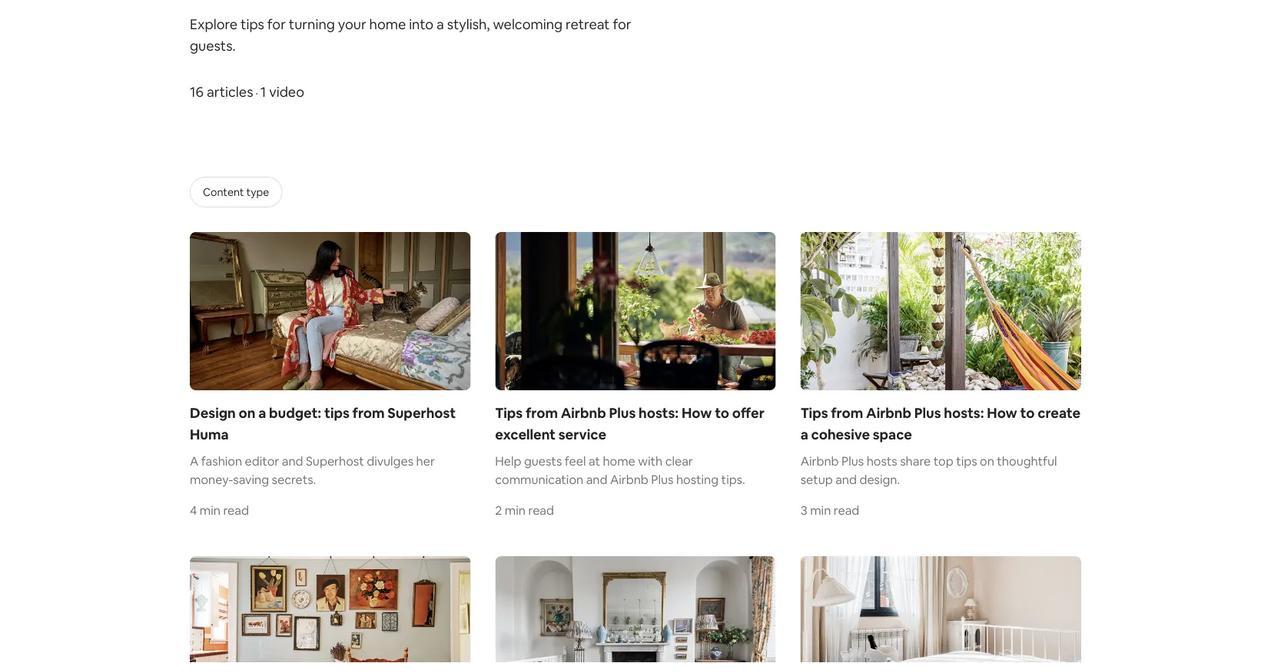 Task type: locate. For each thing, give the bounding box(es) containing it.
tips right top
[[956, 453, 977, 469]]

on left thoughtful
[[980, 453, 995, 469]]

a living room's design is helmed by two couches and a stately mantelpiece. image
[[495, 557, 776, 663], [495, 557, 776, 663]]

min right 2
[[505, 503, 526, 518]]

3
[[801, 503, 808, 518]]

0 horizontal spatial on
[[239, 405, 256, 423]]

plus down with
[[651, 472, 674, 488]]

3 min read
[[801, 503, 860, 518]]

1 horizontal spatial to
[[1020, 405, 1035, 423]]

a inside tips from airbnb plus hosts: how to create a cohesive space
[[801, 426, 809, 444]]

0 horizontal spatial how
[[682, 405, 712, 423]]

a woman with long dark hair sits on a bed with a gold bedspread while petting a cat. image
[[190, 233, 471, 391], [190, 233, 471, 391]]

and inside airbnb plus hosts share top tips on thoughtful setup and design.
[[836, 472, 857, 488]]

1 horizontal spatial on
[[980, 453, 995, 469]]

tips up excellent
[[495, 405, 523, 423]]

a left cohesive
[[801, 426, 809, 444]]

1 from from the left
[[352, 405, 385, 423]]

articles
[[207, 83, 253, 102]]

airbnb up space
[[866, 405, 912, 423]]

1 vertical spatial home
[[603, 453, 636, 469]]

tips up cohesive
[[801, 405, 828, 423]]

hosts: for create
[[944, 405, 984, 423]]

3 min from the left
[[810, 503, 831, 518]]

tips.
[[722, 472, 745, 488]]

and
[[282, 453, 303, 469], [586, 472, 608, 488], [836, 472, 857, 488]]

home left into
[[369, 16, 406, 34]]

secrets.
[[272, 472, 316, 488]]

cohesive
[[811, 426, 870, 444]]

how inside tips from airbnb plus hosts: how to create a cohesive space
[[987, 405, 1018, 423]]

from for tips from airbnb plus hosts: how to offer excellent service
[[526, 405, 558, 423]]

explore tips for turning your home into a stylish, welcoming retreat for guests.
[[190, 16, 632, 55]]

hosts
[[867, 453, 898, 469]]

a table set for six stands before a gallery wall of different painting styles. image
[[190, 557, 471, 663], [190, 557, 471, 663]]

type
[[246, 186, 269, 200]]

1 horizontal spatial tips
[[801, 405, 828, 423]]

1 how from the left
[[682, 405, 712, 423]]

hosts: up with
[[639, 405, 679, 423]]

plus up help guests feel at home with clear communication and airbnb plus hosting tips. on the bottom of the page
[[609, 405, 636, 423]]

your
[[338, 16, 366, 34]]

from up cohesive
[[831, 405, 864, 423]]

from up divulges
[[352, 405, 385, 423]]

plus
[[609, 405, 636, 423], [915, 405, 941, 423], [842, 453, 864, 469], [651, 472, 674, 488]]

on inside design on a budget: tips from superhost huma
[[239, 405, 256, 423]]

0 vertical spatial superhost
[[388, 405, 456, 423]]

1 horizontal spatial from
[[526, 405, 558, 423]]

offer
[[732, 405, 765, 423]]

airbnb up "service"
[[561, 405, 606, 423]]

for right retreat
[[613, 16, 632, 34]]

2 read from the left
[[528, 503, 554, 518]]

a bed is topped with a tray holding champagne and two glasses. image
[[801, 557, 1082, 663], [801, 557, 1082, 663]]

2 vertical spatial tips
[[956, 453, 977, 469]]

airbnb inside help guests feel at home with clear communication and airbnb plus hosting tips.
[[610, 472, 649, 488]]

0 vertical spatial home
[[369, 16, 406, 34]]

1 read from the left
[[223, 503, 249, 518]]

read down saving
[[223, 503, 249, 518]]

2 horizontal spatial tips
[[956, 453, 977, 469]]

superhost down design on a budget: tips from superhost huma
[[306, 453, 364, 469]]

to left 'create' on the bottom of page
[[1020, 405, 1035, 423]]

feel
[[565, 453, 586, 469]]

home right at
[[603, 453, 636, 469]]

2 horizontal spatial a
[[801, 426, 809, 444]]

0 horizontal spatial and
[[282, 453, 303, 469]]

content type
[[203, 186, 269, 200]]

on right design
[[239, 405, 256, 423]]

3 from from the left
[[831, 405, 864, 423]]

3 read from the left
[[834, 503, 860, 518]]

tips
[[495, 405, 523, 423], [801, 405, 828, 423]]

how up clear
[[682, 405, 712, 423]]

to left offer
[[715, 405, 730, 423]]

0 horizontal spatial home
[[369, 16, 406, 34]]

2 from from the left
[[526, 405, 558, 423]]

1 horizontal spatial hosts:
[[944, 405, 984, 423]]

2 vertical spatial a
[[801, 426, 809, 444]]

read
[[223, 503, 249, 518], [528, 503, 554, 518], [834, 503, 860, 518]]

and right 'setup'
[[836, 472, 857, 488]]

and down at
[[586, 472, 608, 488]]

to inside tips from airbnb plus hosts: how to create a cohesive space
[[1020, 405, 1035, 423]]

how up thoughtful
[[987, 405, 1018, 423]]

2 how from the left
[[987, 405, 1018, 423]]

how
[[682, 405, 712, 423], [987, 405, 1018, 423]]

design on a budget: tips from superhost huma
[[190, 405, 456, 444]]

home inside help guests feel at home with clear communication and airbnb plus hosting tips.
[[603, 453, 636, 469]]

min right "4"
[[200, 503, 221, 518]]

stylish,
[[447, 16, 490, 34]]

2 horizontal spatial from
[[831, 405, 864, 423]]

0 horizontal spatial a
[[258, 405, 266, 423]]

1 horizontal spatial read
[[528, 503, 554, 518]]

from inside tips from airbnb plus hosts: how to offer excellent service
[[526, 405, 558, 423]]

tips
[[241, 16, 264, 34], [324, 405, 350, 423], [956, 453, 977, 469]]

1 vertical spatial superhost
[[306, 453, 364, 469]]

into
[[409, 16, 434, 34]]

airbnb up 'setup'
[[801, 453, 839, 469]]

read right 3 at right bottom
[[834, 503, 860, 518]]

airbnb plus hosts share top tips on thoughtful setup and design.
[[801, 453, 1057, 488]]

tips right explore at the top
[[241, 16, 264, 34]]

2 tips from the left
[[801, 405, 828, 423]]

video
[[269, 83, 304, 102]]

a inside design on a budget: tips from superhost huma
[[258, 405, 266, 423]]

4
[[190, 503, 197, 518]]

for left turning on the left top
[[267, 16, 286, 34]]

airbnb
[[561, 405, 606, 423], [866, 405, 912, 423], [801, 453, 839, 469], [610, 472, 649, 488]]

2 min read
[[495, 503, 554, 518]]

space
[[873, 426, 912, 444]]

from for tips from airbnb plus hosts: how to create a cohesive space
[[831, 405, 864, 423]]

0 horizontal spatial for
[[267, 16, 286, 34]]

huma
[[190, 426, 229, 444]]

min for design on a budget: tips from superhost huma
[[200, 503, 221, 518]]

1 hosts: from the left
[[639, 405, 679, 423]]

on inside airbnb plus hosts share top tips on thoughtful setup and design.
[[980, 453, 995, 469]]

1 horizontal spatial and
[[586, 472, 608, 488]]

read down communication
[[528, 503, 554, 518]]

1 for from the left
[[267, 16, 286, 34]]

1 vertical spatial on
[[980, 453, 995, 469]]

tips for a
[[801, 405, 828, 423]]

0 horizontal spatial to
[[715, 405, 730, 423]]

share
[[900, 453, 931, 469]]

superhost
[[388, 405, 456, 423], [306, 453, 364, 469]]

plus up share
[[915, 405, 941, 423]]

to inside tips from airbnb plus hosts: how to offer excellent service
[[715, 405, 730, 423]]

hosts: up top
[[944, 405, 984, 423]]

create
[[1038, 405, 1081, 423]]

1 horizontal spatial superhost
[[388, 405, 456, 423]]

1 horizontal spatial min
[[505, 503, 526, 518]]

tips inside tips from airbnb plus hosts: how to offer excellent service
[[495, 405, 523, 423]]

and up secrets.
[[282, 453, 303, 469]]

2 horizontal spatial min
[[810, 503, 831, 518]]

1 vertical spatial tips
[[324, 405, 350, 423]]

0 horizontal spatial from
[[352, 405, 385, 423]]

budget:
[[269, 405, 322, 423]]

tips from airbnb plus hosts: how to offer excellent service
[[495, 405, 765, 444]]

hosts:
[[639, 405, 679, 423], [944, 405, 984, 423]]

2 horizontal spatial and
[[836, 472, 857, 488]]

from up excellent
[[526, 405, 558, 423]]

a left 'budget:'
[[258, 405, 266, 423]]

plus down cohesive
[[842, 453, 864, 469]]

2 min from the left
[[505, 503, 526, 518]]

hosts: inside tips from airbnb plus hosts: how to offer excellent service
[[639, 405, 679, 423]]

airbnb inside tips from airbnb plus hosts: how to offer excellent service
[[561, 405, 606, 423]]

superhost inside a fashion editor and superhost divulges her money-saving secrets.
[[306, 453, 364, 469]]

0 horizontal spatial tips
[[495, 405, 523, 423]]

read for tips from airbnb plus hosts: how to create a cohesive space
[[834, 503, 860, 518]]

0 vertical spatial on
[[239, 405, 256, 423]]

1 to from the left
[[715, 405, 730, 423]]

min
[[200, 503, 221, 518], [505, 503, 526, 518], [810, 503, 831, 518]]

read for tips from airbnb plus hosts: how to offer excellent service
[[528, 503, 554, 518]]

1 horizontal spatial for
[[613, 16, 632, 34]]

read for design on a budget: tips from superhost huma
[[223, 503, 249, 518]]

hosts: for offer
[[639, 405, 679, 423]]

1 horizontal spatial a
[[437, 16, 444, 34]]

a
[[437, 16, 444, 34], [258, 405, 266, 423], [801, 426, 809, 444]]

home
[[369, 16, 406, 34], [603, 453, 636, 469]]

to
[[715, 405, 730, 423], [1020, 405, 1035, 423]]

airbnb down with
[[610, 472, 649, 488]]

1 tips from the left
[[495, 405, 523, 423]]

superhost up her
[[388, 405, 456, 423]]

fashion
[[201, 453, 242, 469]]

min right 3 at right bottom
[[810, 503, 831, 518]]

0 vertical spatial a
[[437, 16, 444, 34]]

thoughtful
[[997, 453, 1057, 469]]

0 horizontal spatial hosts:
[[639, 405, 679, 423]]

tips inside tips from airbnb plus hosts: how to create a cohesive space
[[801, 405, 828, 423]]

from
[[352, 405, 385, 423], [526, 405, 558, 423], [831, 405, 864, 423]]

1 horizontal spatial home
[[603, 453, 636, 469]]

16
[[190, 83, 204, 102]]

an urban oasis with a hammock and leafy greens on a terrace. image
[[801, 233, 1082, 391], [801, 233, 1082, 391]]

hosting
[[676, 472, 719, 488]]

a right into
[[437, 16, 444, 34]]

how inside tips from airbnb plus hosts: how to offer excellent service
[[682, 405, 712, 423]]

2 horizontal spatial read
[[834, 503, 860, 518]]

1 horizontal spatial tips
[[324, 405, 350, 423]]

2
[[495, 503, 502, 518]]

tips right 'budget:'
[[324, 405, 350, 423]]

0 vertical spatial tips
[[241, 16, 264, 34]]

0 horizontal spatial read
[[223, 503, 249, 518]]

1 horizontal spatial how
[[987, 405, 1018, 423]]

for
[[267, 16, 286, 34], [613, 16, 632, 34]]

to for create
[[1020, 405, 1035, 423]]

hosts: inside tips from airbnb plus hosts: how to create a cohesive space
[[944, 405, 984, 423]]

plus inside tips from airbnb plus hosts: how to create a cohesive space
[[915, 405, 941, 423]]

and inside a fashion editor and superhost divulges her money-saving secrets.
[[282, 453, 303, 469]]

from inside design on a budget: tips from superhost huma
[[352, 405, 385, 423]]

content
[[203, 186, 244, 200]]

design
[[190, 405, 236, 423]]

from inside tips from airbnb plus hosts: how to create a cohesive space
[[831, 405, 864, 423]]

2 hosts: from the left
[[944, 405, 984, 423]]

a host wearing a hat arranges flowers in his home in cape town, south africa. image
[[495, 233, 776, 391], [495, 233, 776, 391]]

1 vertical spatial a
[[258, 405, 266, 423]]

·
[[256, 87, 258, 100]]

home inside explore tips for turning your home into a stylish, welcoming retreat for guests.
[[369, 16, 406, 34]]

0 horizontal spatial min
[[200, 503, 221, 518]]

2 to from the left
[[1020, 405, 1035, 423]]

1 min from the left
[[200, 503, 221, 518]]

on
[[239, 405, 256, 423], [980, 453, 995, 469]]

0 horizontal spatial tips
[[241, 16, 264, 34]]

0 horizontal spatial superhost
[[306, 453, 364, 469]]



Task type: vqa. For each thing, say whether or not it's contained in the screenshot.
bottom Superhost
yes



Task type: describe. For each thing, give the bounding box(es) containing it.
airbnb inside airbnb plus hosts share top tips on thoughtful setup and design.
[[801, 453, 839, 469]]

saving
[[233, 472, 269, 488]]

her
[[416, 453, 435, 469]]

min for tips from airbnb plus hosts: how to create a cohesive space
[[810, 503, 831, 518]]

design.
[[860, 472, 900, 488]]

divulges
[[367, 453, 414, 469]]

and inside help guests feel at home with clear communication and airbnb plus hosting tips.
[[586, 472, 608, 488]]

airbnb inside tips from airbnb plus hosts: how to create a cohesive space
[[866, 405, 912, 423]]

superhost inside design on a budget: tips from superhost huma
[[388, 405, 456, 423]]

tips from airbnb plus hosts: how to create a cohesive space
[[801, 405, 1081, 444]]

to for offer
[[715, 405, 730, 423]]

with
[[638, 453, 663, 469]]

a
[[190, 453, 199, 469]]

4 min read
[[190, 503, 249, 518]]

plus inside help guests feel at home with clear communication and airbnb plus hosting tips.
[[651, 472, 674, 488]]

tips inside design on a budget: tips from superhost huma
[[324, 405, 350, 423]]

excellent
[[495, 426, 556, 444]]

explore
[[190, 16, 238, 34]]

setup
[[801, 472, 833, 488]]

content type button
[[190, 177, 282, 208]]

at
[[589, 453, 600, 469]]

help guests feel at home with clear communication and airbnb plus hosting tips.
[[495, 453, 745, 488]]

tips inside explore tips for turning your home into a stylish, welcoming retreat for guests.
[[241, 16, 264, 34]]

money-
[[190, 472, 233, 488]]

help
[[495, 453, 522, 469]]

turning
[[289, 16, 335, 34]]

service
[[559, 426, 607, 444]]

how for create
[[987, 405, 1018, 423]]

editor
[[245, 453, 279, 469]]

tips inside airbnb plus hosts share top tips on thoughtful setup and design.
[[956, 453, 977, 469]]

top
[[934, 453, 954, 469]]

welcoming
[[493, 16, 563, 34]]

16 articles · 1 video
[[190, 83, 304, 102]]

tips for excellent
[[495, 405, 523, 423]]

plus inside tips from airbnb plus hosts: how to offer excellent service
[[609, 405, 636, 423]]

communication
[[495, 472, 584, 488]]

plus inside airbnb plus hosts share top tips on thoughtful setup and design.
[[842, 453, 864, 469]]

guests
[[524, 453, 562, 469]]

retreat
[[566, 16, 610, 34]]

how for offer
[[682, 405, 712, 423]]

guests.
[[190, 37, 236, 55]]

1
[[260, 83, 266, 102]]

2 for from the left
[[613, 16, 632, 34]]

clear
[[666, 453, 693, 469]]

a inside explore tips for turning your home into a stylish, welcoming retreat for guests.
[[437, 16, 444, 34]]

a fashion editor and superhost divulges her money-saving secrets.
[[190, 453, 435, 488]]

min for tips from airbnb plus hosts: how to offer excellent service
[[505, 503, 526, 518]]



